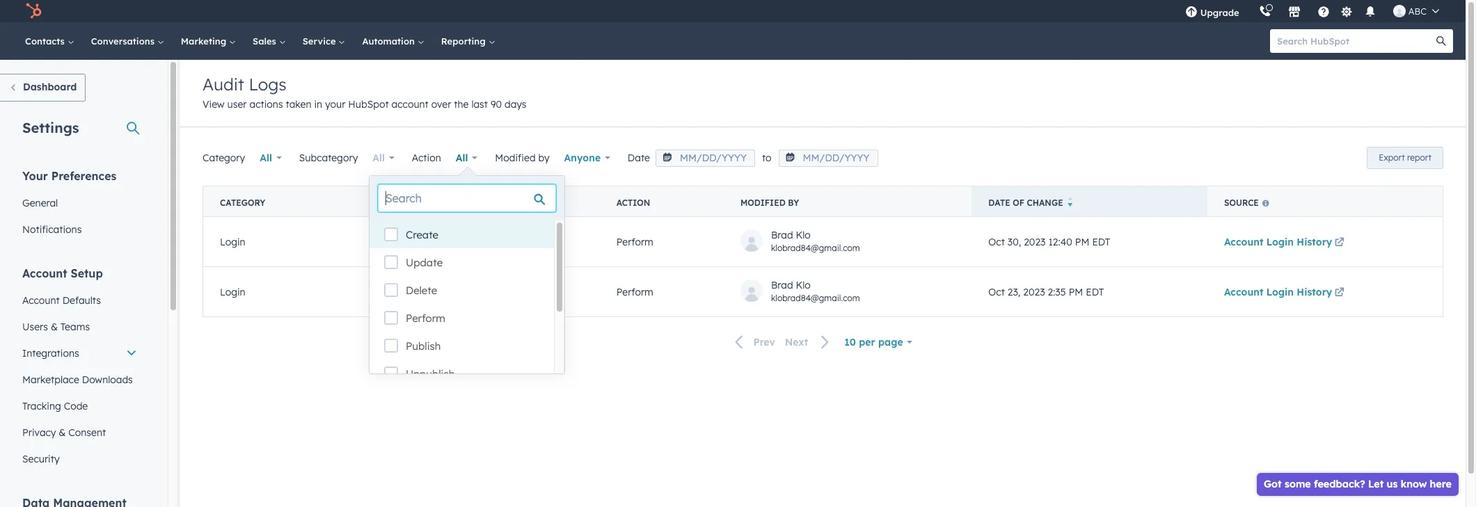 Task type: locate. For each thing, give the bounding box(es) containing it.
all down hubspot
[[373, 152, 385, 164]]

reporting
[[441, 36, 488, 47]]

teams
[[60, 321, 90, 333]]

help button
[[1312, 0, 1336, 22]]

all button down actions
[[251, 144, 291, 172]]

0 horizontal spatial &
[[51, 321, 58, 333]]

1 vertical spatial brad
[[771, 279, 793, 292]]

1 horizontal spatial date
[[989, 198, 1011, 208]]

date for date of change
[[989, 198, 1011, 208]]

succeeded down search search box
[[446, 236, 497, 248]]

account
[[392, 98, 429, 111]]

2 account login history from the top
[[1224, 286, 1333, 298]]

privacy
[[22, 427, 56, 439]]

1 vertical spatial subcategory
[[418, 198, 481, 208]]

1 vertical spatial klobrad84@gmail.com
[[771, 293, 860, 304]]

edt for oct 30, 2023 12:40 pm edt
[[1093, 236, 1111, 248]]

0 horizontal spatial modified by
[[495, 152, 550, 164]]

1 mm/dd/yyyy text field from the left
[[656, 150, 755, 167]]

0 vertical spatial history
[[1297, 236, 1333, 248]]

all for action
[[456, 152, 468, 164]]

klo
[[796, 229, 811, 242], [796, 279, 811, 292]]

1 klobrad84@gmail.com from the top
[[771, 243, 860, 253]]

login
[[220, 236, 245, 248], [418, 236, 444, 248], [1267, 236, 1294, 248], [220, 286, 245, 298], [418, 286, 444, 298], [1267, 286, 1294, 298]]

date inside date of change button
[[989, 198, 1011, 208]]

menu
[[1176, 0, 1449, 22]]

2 account login history link from the top
[[1224, 286, 1347, 298]]

0 vertical spatial account login history link
[[1224, 236, 1347, 248]]

1 vertical spatial &
[[59, 427, 66, 439]]

conversations
[[91, 36, 157, 47]]

account login history link
[[1224, 236, 1347, 248], [1224, 286, 1347, 298]]

1 succeeded from the top
[[446, 236, 497, 248]]

in
[[314, 98, 322, 111]]

2 brad from the top
[[771, 279, 793, 292]]

perform
[[617, 236, 654, 248], [617, 286, 654, 298], [406, 312, 446, 325]]

account login history for oct 30, 2023 12:40 pm edt
[[1224, 236, 1333, 248]]

change
[[1027, 198, 1064, 208]]

90
[[491, 98, 502, 111]]

1 vertical spatial login succeeded
[[418, 286, 497, 298]]

2 oct from the top
[[989, 286, 1005, 298]]

account login history
[[1224, 236, 1333, 248], [1224, 286, 1333, 298]]

notifications link
[[14, 217, 145, 243]]

1 horizontal spatial all button
[[364, 144, 404, 172]]

service
[[303, 36, 339, 47]]

abc
[[1409, 6, 1427, 17]]

action down anyone popup button
[[617, 198, 650, 208]]

oct left the 30,
[[989, 236, 1005, 248]]

0 horizontal spatial all
[[260, 152, 272, 164]]

subcategory up create
[[418, 198, 481, 208]]

your
[[325, 98, 346, 111]]

modified
[[495, 152, 536, 164], [741, 198, 786, 208]]

modified right all dropdown button
[[495, 152, 536, 164]]

0 vertical spatial date
[[628, 152, 650, 164]]

0 vertical spatial oct
[[989, 236, 1005, 248]]

settings image
[[1341, 6, 1354, 18]]

2 all from the left
[[373, 152, 385, 164]]

notifications image
[[1364, 6, 1377, 19]]

& for privacy
[[59, 427, 66, 439]]

& right privacy
[[59, 427, 66, 439]]

all button for category
[[251, 144, 291, 172]]

0 vertical spatial action
[[412, 152, 441, 164]]

to
[[762, 152, 772, 164]]

general link
[[14, 190, 145, 217]]

prev
[[754, 336, 776, 349]]

account login history link for oct 30, 2023 12:40 pm edt
[[1224, 236, 1347, 248]]

link opens in a new window image
[[1335, 288, 1345, 298], [1335, 288, 1345, 298]]

subcategory
[[299, 152, 358, 164], [418, 198, 481, 208]]

all
[[260, 152, 272, 164], [373, 152, 385, 164], [456, 152, 468, 164]]

1 horizontal spatial subcategory
[[418, 198, 481, 208]]

2 vertical spatial perform
[[406, 312, 446, 325]]

1 vertical spatial date
[[989, 198, 1011, 208]]

10 per page button
[[838, 329, 919, 356]]

oct for oct 30, 2023 12:40 pm edt
[[989, 236, 1005, 248]]

link opens in a new window image
[[1335, 238, 1345, 248], [1335, 238, 1345, 248]]

succeeded
[[446, 236, 497, 248], [446, 286, 497, 298]]

page
[[879, 336, 903, 349]]

by
[[538, 152, 550, 164], [788, 198, 799, 208]]

mm/dd/yyyy text field right the to
[[779, 150, 878, 167]]

1 history from the top
[[1297, 236, 1333, 248]]

1 vertical spatial by
[[788, 198, 799, 208]]

1 vertical spatial pm
[[1069, 286, 1083, 298]]

2 klo from the top
[[796, 279, 811, 292]]

all down actions
[[260, 152, 272, 164]]

0 vertical spatial by
[[538, 152, 550, 164]]

1 horizontal spatial by
[[788, 198, 799, 208]]

modified by down the to
[[741, 198, 799, 208]]

0 vertical spatial category
[[203, 152, 245, 164]]

1 horizontal spatial modified
[[741, 198, 786, 208]]

& right users
[[51, 321, 58, 333]]

all inside dropdown button
[[456, 152, 468, 164]]

1 vertical spatial brad klo klobrad84@gmail.com
[[771, 279, 860, 304]]

0 vertical spatial edt
[[1093, 236, 1111, 248]]

klo for oct 23, 2023 2:35 pm edt
[[796, 279, 811, 292]]

marketplace downloads
[[22, 374, 133, 386]]

security
[[22, 453, 60, 466]]

2023 right the 30,
[[1024, 236, 1046, 248]]

pm right 2:35
[[1069, 286, 1083, 298]]

calling icon image
[[1259, 6, 1272, 18]]

0 vertical spatial account login history
[[1224, 236, 1333, 248]]

date of change button
[[972, 186, 1208, 217]]

history for oct 30, 2023 12:40 pm edt
[[1297, 236, 1333, 248]]

subcategory down your
[[299, 152, 358, 164]]

2 mm/dd/yyyy text field from the left
[[779, 150, 878, 167]]

1 vertical spatial succeeded
[[446, 286, 497, 298]]

1 vertical spatial klo
[[796, 279, 811, 292]]

0 horizontal spatial date
[[628, 152, 650, 164]]

1 login succeeded from the top
[[418, 236, 497, 248]]

next button
[[780, 334, 838, 352]]

date right anyone popup button
[[628, 152, 650, 164]]

1 vertical spatial account login history
[[1224, 286, 1333, 298]]

conversations link
[[83, 22, 173, 60]]

0 horizontal spatial subcategory
[[299, 152, 358, 164]]

edt for oct 23, 2023 2:35 pm edt
[[1086, 286, 1104, 298]]

3 all from the left
[[456, 152, 468, 164]]

all button for subcategory
[[364, 144, 404, 172]]

edt right 2:35
[[1086, 286, 1104, 298]]

upgrade image
[[1185, 6, 1198, 19]]

1 horizontal spatial all
[[373, 152, 385, 164]]

login succeeded up update
[[418, 236, 497, 248]]

0 horizontal spatial modified
[[495, 152, 536, 164]]

2 horizontal spatial all
[[456, 152, 468, 164]]

notifications
[[22, 223, 82, 236]]

brad klo image
[[1394, 5, 1406, 17]]

1 klo from the top
[[796, 229, 811, 242]]

1 vertical spatial edt
[[1086, 286, 1104, 298]]

1 horizontal spatial &
[[59, 427, 66, 439]]

klobrad84@gmail.com
[[771, 243, 860, 253], [771, 293, 860, 304]]

category
[[203, 152, 245, 164], [220, 198, 265, 208]]

taken
[[286, 98, 312, 111]]

1 horizontal spatial mm/dd/yyyy text field
[[779, 150, 878, 167]]

1 vertical spatial oct
[[989, 286, 1005, 298]]

users
[[22, 321, 48, 333]]

0 vertical spatial succeeded
[[446, 236, 497, 248]]

2023 right 23,
[[1024, 286, 1045, 298]]

0 vertical spatial perform
[[617, 236, 654, 248]]

automation
[[362, 36, 418, 47]]

2023 for 23,
[[1024, 286, 1045, 298]]

edt
[[1093, 236, 1111, 248], [1086, 286, 1104, 298]]

hubspot link
[[17, 3, 52, 19]]

1 all button from the left
[[251, 144, 291, 172]]

pm right 12:40 at the top right of page
[[1075, 236, 1090, 248]]

& inside privacy & consent link
[[59, 427, 66, 439]]

0 vertical spatial login succeeded
[[418, 236, 497, 248]]

search image
[[1437, 36, 1447, 46]]

marketplace downloads link
[[14, 367, 145, 393]]

0 vertical spatial klobrad84@gmail.com
[[771, 243, 860, 253]]

2 succeeded from the top
[[446, 286, 497, 298]]

account
[[1224, 236, 1264, 248], [22, 267, 67, 281], [1224, 286, 1264, 298], [22, 294, 60, 307]]

days
[[505, 98, 527, 111]]

1 brad klo klobrad84@gmail.com from the top
[[771, 229, 860, 253]]

0 horizontal spatial mm/dd/yyyy text field
[[656, 150, 755, 167]]

0 vertical spatial &
[[51, 321, 58, 333]]

1 oct from the top
[[989, 236, 1005, 248]]

0 horizontal spatial all button
[[251, 144, 291, 172]]

sales
[[253, 36, 279, 47]]

0 vertical spatial brad klo klobrad84@gmail.com
[[771, 229, 860, 253]]

all button down hubspot
[[364, 144, 404, 172]]

history
[[1297, 236, 1333, 248], [1297, 286, 1333, 298]]

oct left 23,
[[989, 286, 1005, 298]]

edt right 12:40 at the top right of page
[[1093, 236, 1111, 248]]

general
[[22, 197, 58, 210]]

all up search search box
[[456, 152, 468, 164]]

your preferences
[[22, 169, 117, 183]]

0 vertical spatial pm
[[1075, 236, 1090, 248]]

action left all dropdown button
[[412, 152, 441, 164]]

date left of
[[989, 198, 1011, 208]]

0 vertical spatial modified
[[495, 152, 536, 164]]

your preferences element
[[14, 168, 145, 243]]

12:40
[[1049, 236, 1073, 248]]

2 all button from the left
[[364, 144, 404, 172]]

MM/DD/YYYY text field
[[656, 150, 755, 167], [779, 150, 878, 167]]

0 vertical spatial modified by
[[495, 152, 550, 164]]

mm/dd/yyyy text field left the to
[[656, 150, 755, 167]]

account setup
[[22, 267, 103, 281]]

brad for oct 30, 2023 12:40 pm edt
[[771, 229, 793, 242]]

date
[[628, 152, 650, 164], [989, 198, 1011, 208]]

1 horizontal spatial modified by
[[741, 198, 799, 208]]

publish
[[406, 340, 441, 353]]

2 login succeeded from the top
[[418, 286, 497, 298]]

notifications button
[[1359, 0, 1382, 22]]

list box
[[370, 221, 565, 388]]

1 brad from the top
[[771, 229, 793, 242]]

0 vertical spatial klo
[[796, 229, 811, 242]]

brad
[[771, 229, 793, 242], [771, 279, 793, 292]]

modified by
[[495, 152, 550, 164], [741, 198, 799, 208]]

modified by down days
[[495, 152, 550, 164]]

unpublish
[[406, 368, 455, 381]]

0 vertical spatial 2023
[[1024, 236, 1046, 248]]

succeeded right delete at bottom left
[[446, 286, 497, 298]]

last
[[472, 98, 488, 111]]

the
[[454, 98, 469, 111]]

login succeeded down update
[[418, 286, 497, 298]]

& inside users & teams link
[[51, 321, 58, 333]]

1 vertical spatial account login history link
[[1224, 286, 1347, 298]]

1 all from the left
[[260, 152, 272, 164]]

1 vertical spatial history
[[1297, 286, 1333, 298]]

0 vertical spatial brad
[[771, 229, 793, 242]]

modified down the to
[[741, 198, 786, 208]]

perform inside list box
[[406, 312, 446, 325]]

0 vertical spatial subcategory
[[299, 152, 358, 164]]

2 klobrad84@gmail.com from the top
[[771, 293, 860, 304]]

logs
[[249, 74, 287, 95]]

1 vertical spatial 2023
[[1024, 286, 1045, 298]]

of
[[1013, 198, 1025, 208]]

2 brad klo klobrad84@gmail.com from the top
[[771, 279, 860, 304]]

1 account login history link from the top
[[1224, 236, 1347, 248]]

your
[[22, 169, 48, 183]]

1 vertical spatial perform
[[617, 286, 654, 298]]

1 horizontal spatial action
[[617, 198, 650, 208]]

1 account login history from the top
[[1224, 236, 1333, 248]]

2 history from the top
[[1297, 286, 1333, 298]]



Task type: vqa. For each thing, say whether or not it's contained in the screenshot.


Task type: describe. For each thing, give the bounding box(es) containing it.
perform for oct 23, 2023 2:35 pm edt
[[617, 286, 654, 298]]

brad klo klobrad84@gmail.com for oct 23, 2023 2:35 pm edt
[[771, 279, 860, 304]]

& for users
[[51, 321, 58, 333]]

contacts link
[[17, 22, 83, 60]]

delete
[[406, 284, 437, 297]]

history for oct 23, 2023 2:35 pm edt
[[1297, 286, 1333, 298]]

account login history for oct 23, 2023 2:35 pm edt
[[1224, 286, 1333, 298]]

update
[[406, 256, 443, 269]]

tracking code link
[[14, 393, 145, 420]]

klobrad84@gmail.com for oct 23, 2023 2:35 pm edt
[[771, 293, 860, 304]]

service link
[[294, 22, 354, 60]]

export report
[[1379, 152, 1432, 163]]

descending sort. press to sort ascending. element
[[1068, 197, 1073, 209]]

users & teams link
[[14, 314, 145, 340]]

security link
[[14, 446, 145, 473]]

all button
[[447, 144, 487, 172]]

privacy & consent link
[[14, 420, 145, 446]]

tracking code
[[22, 400, 88, 413]]

Search HubSpot search field
[[1271, 29, 1441, 53]]

1 vertical spatial action
[[617, 198, 650, 208]]

abc button
[[1385, 0, 1448, 22]]

export report button
[[1367, 147, 1444, 169]]

oct 30, 2023 12:40 pm edt
[[989, 236, 1111, 248]]

all for category
[[260, 152, 272, 164]]

pm for 12:40
[[1075, 236, 1090, 248]]

2023 for 30,
[[1024, 236, 1046, 248]]

menu containing abc
[[1176, 0, 1449, 22]]

10 per page
[[845, 336, 903, 349]]

help image
[[1318, 6, 1330, 19]]

downloads
[[82, 374, 133, 386]]

over
[[431, 98, 451, 111]]

oct 23, 2023 2:35 pm edt
[[989, 286, 1104, 298]]

1 vertical spatial modified by
[[741, 198, 799, 208]]

defaults
[[62, 294, 101, 307]]

1 vertical spatial category
[[220, 198, 265, 208]]

hubspot image
[[25, 3, 42, 19]]

account defaults
[[22, 294, 101, 307]]

1 vertical spatial modified
[[741, 198, 786, 208]]

succeeded for oct 23, 2023 2:35 pm edt
[[446, 286, 497, 298]]

marketing link
[[173, 22, 244, 60]]

marketplaces button
[[1280, 0, 1309, 22]]

automation link
[[354, 22, 433, 60]]

setup
[[71, 267, 103, 281]]

23,
[[1008, 286, 1021, 298]]

descending sort. press to sort ascending. image
[[1068, 197, 1073, 207]]

reporting link
[[433, 22, 504, 60]]

marketing
[[181, 36, 229, 47]]

perform for oct 30, 2023 12:40 pm edt
[[617, 236, 654, 248]]

source
[[1224, 198, 1259, 208]]

privacy & consent
[[22, 427, 106, 439]]

audit logs view user actions taken in your hubspot account over the last 90 days
[[203, 74, 527, 111]]

account setup element
[[14, 266, 145, 473]]

dashboard link
[[0, 74, 86, 102]]

upgrade
[[1201, 7, 1240, 18]]

account defaults link
[[14, 288, 145, 314]]

date of change
[[989, 198, 1064, 208]]

export
[[1379, 152, 1405, 163]]

0 horizontal spatial by
[[538, 152, 550, 164]]

list box containing create
[[370, 221, 565, 388]]

settings link
[[1339, 4, 1356, 18]]

Search search field
[[378, 184, 556, 212]]

preferences
[[51, 169, 117, 183]]

audit
[[203, 74, 244, 95]]

next
[[785, 336, 808, 349]]

login succeeded for oct 23, 2023 2:35 pm edt
[[418, 286, 497, 298]]

date for date
[[628, 152, 650, 164]]

create
[[406, 228, 439, 242]]

report
[[1408, 152, 1432, 163]]

prev button
[[727, 334, 780, 352]]

30,
[[1008, 236, 1021, 248]]

klobrad84@gmail.com for oct 30, 2023 12:40 pm edt
[[771, 243, 860, 253]]

users & teams
[[22, 321, 90, 333]]

account login history link for oct 23, 2023 2:35 pm edt
[[1224, 286, 1347, 298]]

calling icon button
[[1254, 2, 1277, 20]]

per
[[859, 336, 876, 349]]

sales link
[[244, 22, 294, 60]]

oct for oct 23, 2023 2:35 pm edt
[[989, 286, 1005, 298]]

brad klo klobrad84@gmail.com for oct 30, 2023 12:40 pm edt
[[771, 229, 860, 253]]

brad for oct 23, 2023 2:35 pm edt
[[771, 279, 793, 292]]

dashboard
[[23, 81, 77, 93]]

view
[[203, 98, 225, 111]]

succeeded for oct 30, 2023 12:40 pm edt
[[446, 236, 497, 248]]

marketplaces image
[[1288, 6, 1301, 19]]

contacts
[[25, 36, 67, 47]]

search button
[[1430, 29, 1454, 53]]

consent
[[68, 427, 106, 439]]

anyone button
[[555, 144, 619, 172]]

klo for oct 30, 2023 12:40 pm edt
[[796, 229, 811, 242]]

all for subcategory
[[373, 152, 385, 164]]

pagination navigation
[[727, 333, 838, 352]]

hubspot
[[348, 98, 389, 111]]

0 horizontal spatial action
[[412, 152, 441, 164]]

tracking
[[22, 400, 61, 413]]

code
[[64, 400, 88, 413]]

10
[[845, 336, 856, 349]]

settings
[[22, 119, 79, 136]]

anyone
[[564, 152, 601, 164]]

login succeeded for oct 30, 2023 12:40 pm edt
[[418, 236, 497, 248]]

integrations
[[22, 347, 79, 360]]

integrations button
[[14, 340, 145, 367]]

pm for 2:35
[[1069, 286, 1083, 298]]

user
[[227, 98, 247, 111]]



